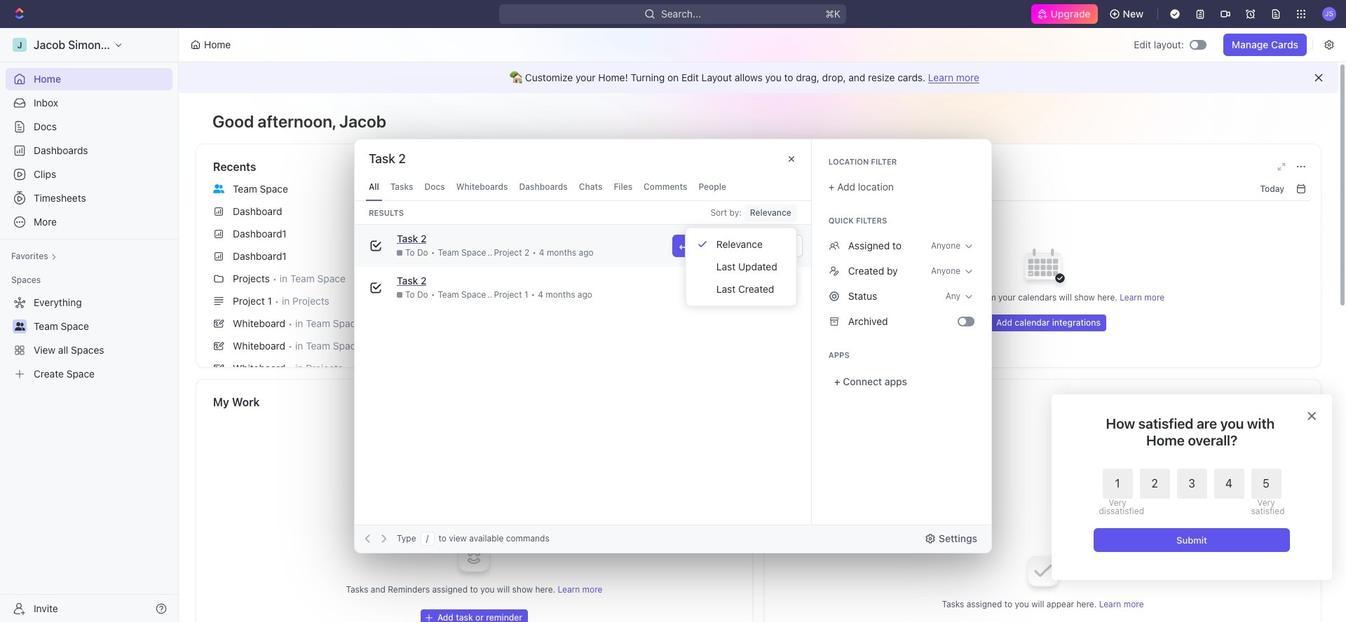 Task type: locate. For each thing, give the bounding box(es) containing it.
qdq9q image
[[828, 240, 840, 252], [828, 291, 840, 302]]

e83zz image
[[828, 316, 840, 327]]

qdq9q image up qdq9q image
[[828, 240, 840, 252]]

alert
[[179, 62, 1338, 93]]

1 qdq9q image from the top
[[828, 240, 840, 252]]

sidebar navigation
[[0, 28, 179, 623]]

dialog
[[1052, 395, 1332, 580]]

tree
[[6, 292, 172, 386]]

0 vertical spatial qdq9q image
[[828, 240, 840, 252]]

qdq9q image down qdq9q image
[[828, 291, 840, 302]]

1 vertical spatial qdq9q image
[[828, 291, 840, 302]]

option group
[[1099, 469, 1281, 516]]



Task type: describe. For each thing, give the bounding box(es) containing it.
Search or run a command… text field
[[369, 151, 474, 168]]

2 qdq9q image from the top
[[828, 291, 840, 302]]

tree inside sidebar navigation
[[6, 292, 172, 386]]

qdq9q image
[[828, 266, 840, 277]]

user group image
[[213, 184, 224, 193]]



Task type: vqa. For each thing, say whether or not it's contained in the screenshot.
'Search...' text box
no



